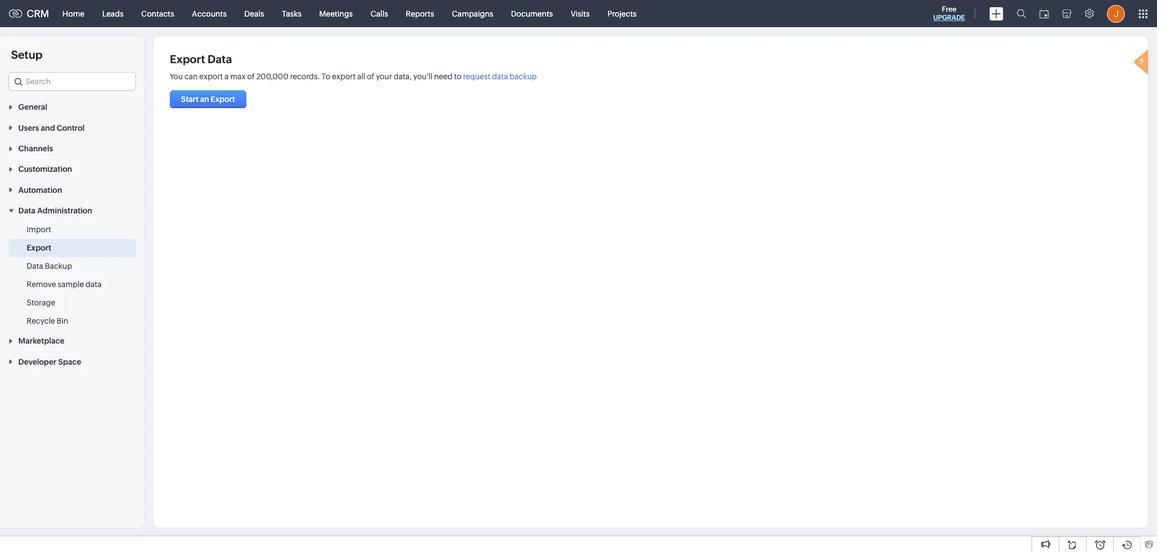 Task type: describe. For each thing, give the bounding box(es) containing it.
automation
[[18, 186, 62, 195]]

reports
[[406, 9, 434, 18]]

start
[[181, 95, 199, 104]]

users
[[18, 124, 39, 132]]

data for data administration
[[18, 207, 35, 215]]

data backup
[[27, 262, 72, 271]]

projects link
[[599, 0, 646, 27]]

remove sample data link
[[27, 279, 102, 290]]

recycle
[[27, 317, 55, 326]]

storage link
[[27, 298, 55, 309]]

search image
[[1017, 9, 1026, 18]]

data for data backup
[[27, 262, 43, 271]]

1 export from the left
[[199, 72, 223, 81]]

create menu image
[[990, 7, 1004, 20]]

remove sample data
[[27, 280, 102, 289]]

free
[[942, 5, 957, 13]]

accounts link
[[183, 0, 236, 27]]

calls link
[[362, 0, 397, 27]]

export for export data
[[170, 53, 205, 66]]

visits link
[[562, 0, 599, 27]]

customization
[[18, 165, 72, 174]]

meetings link
[[310, 0, 362, 27]]

data backup link
[[27, 261, 72, 272]]

1 of from the left
[[247, 72, 255, 81]]

0 vertical spatial data
[[492, 72, 508, 81]]

data administration button
[[0, 200, 144, 221]]

projects
[[608, 9, 637, 18]]

0 vertical spatial data
[[208, 53, 232, 66]]

import
[[27, 225, 51, 234]]

an
[[200, 95, 209, 104]]

documents
[[511, 9, 553, 18]]

leads
[[102, 9, 124, 18]]

profile element
[[1101, 0, 1132, 27]]

you can export a max of 200,000 records. to export all of your data, you'll need to request data backup
[[170, 72, 537, 81]]

administration
[[37, 207, 92, 215]]

home
[[63, 9, 84, 18]]

users and control
[[18, 124, 85, 132]]

200,000
[[256, 72, 289, 81]]

leads link
[[93, 0, 132, 27]]

meetings
[[319, 9, 353, 18]]

automation button
[[0, 180, 144, 200]]

general button
[[0, 97, 144, 117]]

developer space button
[[0, 352, 144, 372]]

records.
[[290, 72, 320, 81]]

sample
[[58, 280, 84, 289]]

control
[[57, 124, 85, 132]]

contacts link
[[132, 0, 183, 27]]

you
[[170, 72, 183, 81]]

data,
[[394, 72, 412, 81]]

recycle bin
[[27, 317, 68, 326]]

you'll
[[413, 72, 433, 81]]

Search text field
[[9, 73, 135, 90]]

calls
[[371, 9, 388, 18]]

search element
[[1010, 0, 1033, 27]]

profile image
[[1107, 5, 1125, 22]]

upgrade
[[934, 14, 965, 22]]

export link
[[27, 243, 51, 254]]

documents link
[[502, 0, 562, 27]]

campaigns link
[[443, 0, 502, 27]]

contacts
[[141, 9, 174, 18]]



Task type: vqa. For each thing, say whether or not it's contained in the screenshot.
My Functions link
no



Task type: locate. For each thing, give the bounding box(es) containing it.
export inside button
[[211, 95, 235, 104]]

accounts
[[192, 9, 227, 18]]

0 vertical spatial export
[[170, 53, 205, 66]]

tasks
[[282, 9, 302, 18]]

create menu element
[[983, 0, 1010, 27]]

backup
[[510, 72, 537, 81]]

1 horizontal spatial data
[[492, 72, 508, 81]]

import link
[[27, 224, 51, 235]]

a
[[225, 72, 229, 81]]

None field
[[8, 72, 136, 91]]

general
[[18, 103, 47, 112]]

channels
[[18, 144, 53, 153]]

export left a
[[199, 72, 223, 81]]

data up a
[[208, 53, 232, 66]]

2 of from the left
[[367, 72, 374, 81]]

data left 'backup'
[[492, 72, 508, 81]]

crm
[[27, 8, 49, 19]]

users and control button
[[0, 117, 144, 138]]

start an export button
[[170, 90, 246, 108]]

data down export link
[[27, 262, 43, 271]]

data administration region
[[0, 221, 144, 331]]

setup
[[11, 48, 42, 61]]

0 horizontal spatial of
[[247, 72, 255, 81]]

export data
[[170, 53, 232, 66]]

data inside region
[[86, 280, 102, 289]]

export inside the 'data administration' region
[[27, 244, 51, 253]]

export up can
[[170, 53, 205, 66]]

your
[[376, 72, 392, 81]]

and
[[41, 124, 55, 132]]

1 horizontal spatial of
[[367, 72, 374, 81]]

export down import link
[[27, 244, 51, 253]]

bin
[[57, 317, 68, 326]]

need
[[434, 72, 453, 81]]

visits
[[571, 9, 590, 18]]

free upgrade
[[934, 5, 965, 22]]

marketplace button
[[0, 331, 144, 352]]

help image
[[1132, 48, 1154, 78]]

to
[[322, 72, 330, 81]]

1 vertical spatial export
[[211, 95, 235, 104]]

max
[[230, 72, 246, 81]]

data inside "link"
[[27, 262, 43, 271]]

export for export
[[27, 244, 51, 253]]

export right an
[[211, 95, 235, 104]]

data inside dropdown button
[[18, 207, 35, 215]]

2 horizontal spatial export
[[211, 95, 235, 104]]

all
[[357, 72, 365, 81]]

developer space
[[18, 358, 81, 367]]

1 horizontal spatial export
[[170, 53, 205, 66]]

storage
[[27, 299, 55, 308]]

of right max
[[247, 72, 255, 81]]

request data backup link
[[463, 72, 537, 81]]

campaigns
[[452, 9, 493, 18]]

data right sample
[[86, 280, 102, 289]]

to
[[454, 72, 462, 81]]

start an export
[[181, 95, 235, 104]]

2 export from the left
[[332, 72, 356, 81]]

marketplace
[[18, 337, 64, 346]]

calendar image
[[1040, 9, 1049, 18]]

export
[[199, 72, 223, 81], [332, 72, 356, 81]]

0 horizontal spatial export
[[27, 244, 51, 253]]

of right all
[[367, 72, 374, 81]]

0 horizontal spatial export
[[199, 72, 223, 81]]

export
[[170, 53, 205, 66], [211, 95, 235, 104], [27, 244, 51, 253]]

of
[[247, 72, 255, 81], [367, 72, 374, 81]]

deals
[[244, 9, 264, 18]]

home link
[[54, 0, 93, 27]]

crm link
[[9, 8, 49, 19]]

deals link
[[236, 0, 273, 27]]

recycle bin link
[[27, 316, 68, 327]]

customization button
[[0, 159, 144, 180]]

export left all
[[332, 72, 356, 81]]

request
[[463, 72, 491, 81]]

1 vertical spatial data
[[86, 280, 102, 289]]

reports link
[[397, 0, 443, 27]]

1 horizontal spatial export
[[332, 72, 356, 81]]

remove
[[27, 280, 56, 289]]

data
[[208, 53, 232, 66], [18, 207, 35, 215], [27, 262, 43, 271]]

data
[[492, 72, 508, 81], [86, 280, 102, 289]]

tasks link
[[273, 0, 310, 27]]

2 vertical spatial data
[[27, 262, 43, 271]]

data administration
[[18, 207, 92, 215]]

backup
[[45, 262, 72, 271]]

data up import link
[[18, 207, 35, 215]]

space
[[58, 358, 81, 367]]

0 horizontal spatial data
[[86, 280, 102, 289]]

1 vertical spatial data
[[18, 207, 35, 215]]

developer
[[18, 358, 57, 367]]

channels button
[[0, 138, 144, 159]]

2 vertical spatial export
[[27, 244, 51, 253]]

can
[[184, 72, 198, 81]]



